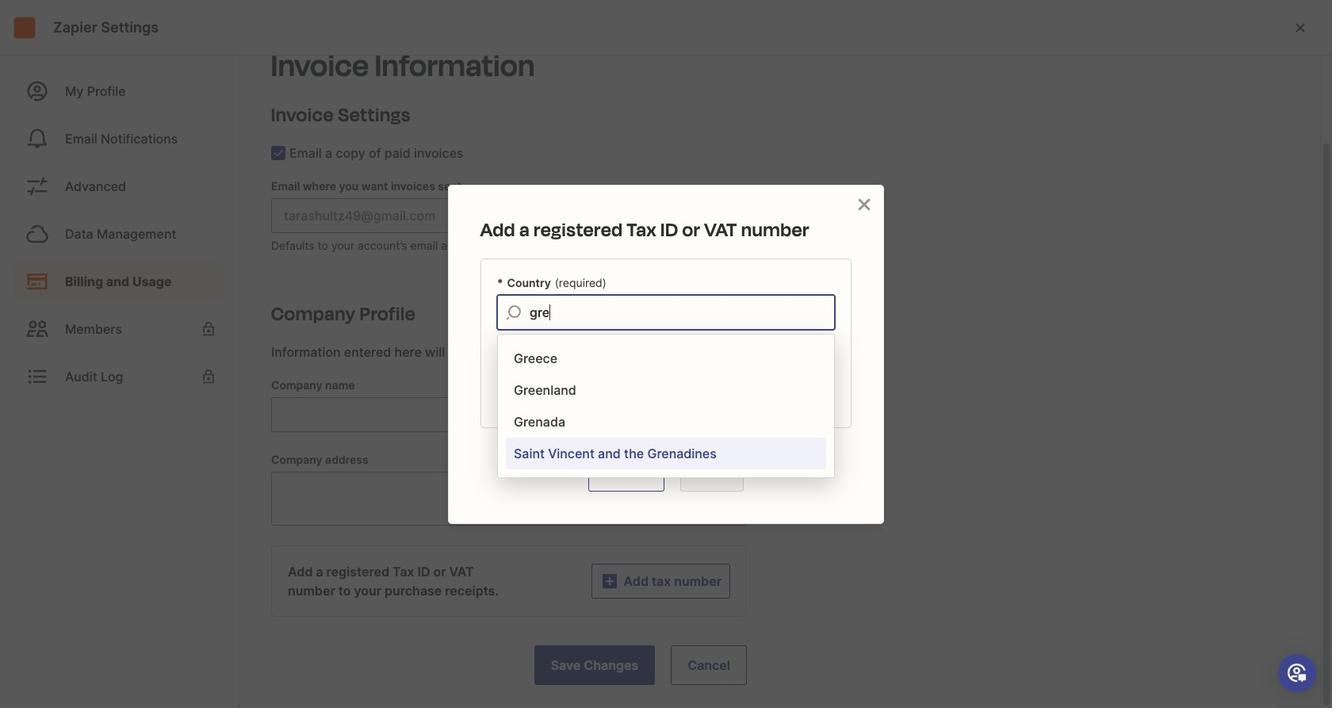 Task type: locate. For each thing, give the bounding box(es) containing it.
3 company from the top
[[271, 453, 323, 466]]

the
[[624, 445, 644, 461]]

invoices
[[414, 145, 464, 161], [391, 179, 435, 193]]

Email where you want invoices sent text field
[[272, 199, 746, 232]]

2 invoice from the top
[[271, 102, 334, 129]]

usage
[[132, 274, 172, 290]]

tax
[[627, 216, 657, 243], [507, 351, 529, 367], [393, 564, 415, 580]]

data management
[[65, 226, 176, 242]]

invoice
[[271, 44, 369, 88], [271, 102, 334, 129]]

or for * tax id (ex. vat or gst)
[[601, 351, 613, 367]]

0 vertical spatial company
[[271, 301, 356, 328]]

address
[[441, 239, 483, 252], [325, 453, 369, 466]]

a inside add a registered tax id or vat number to your purchase receipts.
[[316, 564, 323, 580]]

0 horizontal spatial or
[[434, 564, 446, 580]]

email
[[65, 131, 97, 147], [290, 145, 322, 161], [271, 179, 300, 193]]

0 horizontal spatial add
[[288, 564, 313, 580]]

2 * from the top
[[497, 352, 503, 365]]

0 vertical spatial settings
[[101, 19, 159, 35]]

email down my
[[65, 131, 97, 147]]

0 horizontal spatial to
[[318, 239, 328, 252]]

email up where
[[290, 145, 322, 161]]

advanced
[[65, 178, 126, 194]]

0 horizontal spatial cancel
[[605, 464, 648, 480]]

1 horizontal spatial profile
[[360, 301, 416, 328]]

invoices.
[[530, 344, 583, 360]]

1 horizontal spatial to
[[339, 583, 351, 599]]

to left purchase
[[339, 583, 351, 599]]

* for country
[[497, 276, 503, 289]]

2 horizontal spatial tax
[[627, 216, 657, 243]]

a
[[325, 145, 333, 161], [520, 216, 530, 243], [316, 564, 323, 580]]

1 vertical spatial invoices
[[391, 179, 435, 193]]

profile
[[87, 83, 126, 99], [360, 301, 416, 328]]

2 vertical spatial company
[[271, 453, 323, 466]]

save down grenadines
[[697, 464, 727, 480]]

1 vertical spatial invoice
[[271, 102, 334, 129]]

email notifications
[[65, 131, 178, 147]]

0 vertical spatial cancel
[[605, 464, 648, 480]]

information entered here will appear on all invoices.
[[271, 344, 583, 360]]

None field
[[497, 295, 835, 478]]

your left account's
[[332, 239, 355, 252]]

1 horizontal spatial address
[[441, 239, 483, 252]]

grenadines
[[648, 445, 717, 461]]

and left the
[[598, 445, 621, 461]]

* left country
[[497, 276, 503, 289]]

1 horizontal spatial cancel
[[688, 658, 731, 673]]

data
[[65, 226, 93, 242]]

company down the company name
[[271, 453, 323, 466]]

* country
[[497, 276, 551, 289]]

my profile link
[[13, 71, 225, 111]]

0 horizontal spatial tax
[[393, 564, 415, 580]]

0 horizontal spatial a
[[316, 564, 323, 580]]

company
[[271, 301, 356, 328], [271, 378, 323, 392], [271, 453, 323, 466]]

invoice up invoice settings
[[271, 44, 369, 88]]

and right the billing
[[106, 274, 129, 290]]

settings
[[101, 19, 159, 35], [338, 102, 411, 129]]

profile up entered
[[360, 301, 416, 328]]

1 vertical spatial *
[[497, 352, 503, 365]]

add tax number button
[[591, 564, 731, 599]]

0 vertical spatial save
[[697, 464, 727, 480]]

advanced link
[[13, 167, 225, 206]]

company address
[[271, 453, 369, 466]]

1 * from the top
[[497, 276, 503, 289]]

* inside * tax id (ex. vat or gst)
[[497, 352, 503, 365]]

id
[[661, 216, 679, 243], [532, 351, 545, 367], [418, 564, 430, 580]]

address countries list box
[[498, 334, 835, 477]]

*
[[497, 276, 503, 289], [497, 352, 503, 365]]

receipts.
[[445, 583, 499, 599]]

0 vertical spatial tax
[[627, 216, 657, 243]]

0 horizontal spatial information
[[271, 344, 341, 360]]

1 company from the top
[[271, 301, 356, 328]]

email
[[411, 239, 438, 252]]

invoices down the paid on the left top
[[391, 179, 435, 193]]

profile right my
[[87, 83, 126, 99]]

0 vertical spatial invoice
[[271, 44, 369, 88]]

company for company address
[[271, 453, 323, 466]]

registered
[[534, 216, 623, 243], [327, 564, 390, 580]]

1 horizontal spatial id
[[532, 351, 545, 367]]

1 vertical spatial profile
[[360, 301, 416, 328]]

vat
[[705, 216, 738, 243], [574, 351, 597, 367], [449, 564, 474, 580]]

1 vertical spatial address
[[325, 453, 369, 466]]

add inside add a registered tax id or vat number dialog
[[481, 216, 516, 243]]

0 vertical spatial vat
[[705, 216, 738, 243]]

0 vertical spatial invoices
[[414, 145, 464, 161]]

appear
[[449, 344, 491, 360]]

0 vertical spatial *
[[497, 276, 503, 289]]

paid
[[385, 145, 411, 161]]

1 vertical spatial cancel
[[688, 658, 731, 673]]

registered up purchase
[[327, 564, 390, 580]]

2 vertical spatial tax
[[393, 564, 415, 580]]

changes
[[584, 658, 639, 673]]

zapier settings
[[53, 19, 159, 35]]

grenada
[[514, 414, 566, 430]]

invoices up sent
[[414, 145, 464, 161]]

settings right the zapier
[[101, 19, 159, 35]]

add inside add a registered tax id or vat number to your purchase receipts.
[[288, 564, 313, 580]]

zapier
[[53, 19, 97, 35]]

2 vertical spatial vat
[[449, 564, 474, 580]]

save inside add a registered tax id or vat number dialog
[[697, 464, 727, 480]]

1 horizontal spatial a
[[325, 145, 333, 161]]

if
[[487, 239, 493, 252]]

1 vertical spatial tax
[[507, 351, 529, 367]]

2 vertical spatial id
[[418, 564, 430, 580]]

tax inside add a registered tax id or vat number to your purchase receipts.
[[393, 564, 415, 580]]

2 horizontal spatial number
[[742, 216, 810, 243]]

invoice up where
[[271, 102, 334, 129]]

1 vertical spatial vat
[[574, 351, 597, 367]]

save left changes
[[551, 658, 581, 673]]

1 vertical spatial to
[[339, 583, 351, 599]]

of
[[369, 145, 381, 161]]

0 horizontal spatial number
[[288, 583, 335, 599]]

save changes button
[[534, 646, 655, 685]]

1 vertical spatial and
[[598, 445, 621, 461]]

defaults
[[271, 239, 315, 252]]

save for save
[[697, 464, 727, 480]]

company up entered
[[271, 301, 356, 328]]

1 vertical spatial save
[[551, 658, 581, 673]]

1 horizontal spatial number
[[674, 574, 722, 589]]

management
[[97, 226, 176, 242]]

email left where
[[271, 179, 300, 193]]

none field containing greece
[[497, 295, 835, 478]]

registered inside add a registered tax id or vat number to your purchase receipts.
[[327, 564, 390, 580]]

your left purchase
[[354, 583, 382, 599]]

0 vertical spatial a
[[325, 145, 333, 161]]

* tax id (ex. vat or gst)
[[497, 351, 647, 367]]

and
[[106, 274, 129, 290], [598, 445, 621, 461]]

settings up of
[[338, 102, 411, 129]]

2 horizontal spatial id
[[661, 216, 679, 243]]

id inside add a registered tax id or vat number to your purchase receipts.
[[418, 564, 430, 580]]

number for add a registered tax id or vat number
[[742, 216, 810, 243]]

2 horizontal spatial vat
[[705, 216, 738, 243]]

2 company from the top
[[271, 378, 323, 392]]

1 horizontal spatial settings
[[338, 102, 411, 129]]

email where you want invoices sent
[[271, 179, 462, 193]]

company left name
[[271, 378, 323, 392]]

required
[[559, 276, 603, 289]]

0 vertical spatial id
[[661, 216, 679, 243]]

1 horizontal spatial or
[[601, 351, 613, 367]]

1 horizontal spatial add
[[481, 216, 516, 243]]

to
[[318, 239, 328, 252], [339, 583, 351, 599]]

0 horizontal spatial save
[[551, 658, 581, 673]]

1 vertical spatial settings
[[338, 102, 411, 129]]

profile for my profile
[[87, 83, 126, 99]]

Tax ID (ex. VAT or GST) text field
[[498, 373, 835, 407]]

invoice information
[[271, 44, 536, 88]]

add a registered tax id or vat number dialog
[[424, 160, 909, 549]]

here
[[395, 344, 422, 360]]

address left the if
[[441, 239, 483, 252]]

0 horizontal spatial registered
[[327, 564, 390, 580]]

* left all
[[497, 352, 503, 365]]

0 vertical spatial or
[[683, 216, 701, 243]]

to right defaults
[[318, 239, 328, 252]]

add a registered tax id or vat number
[[481, 216, 810, 243]]

registered for add a registered tax id or vat number to your purchase receipts.
[[327, 564, 390, 580]]

number
[[742, 216, 810, 243], [674, 574, 722, 589], [288, 583, 335, 599]]

email notifications link
[[13, 119, 225, 159]]

open intercom messenger image
[[1288, 664, 1307, 683]]

country
[[507, 276, 551, 289]]

notifications
[[101, 131, 178, 147]]

0 horizontal spatial profile
[[87, 83, 126, 99]]

1 invoice from the top
[[271, 44, 369, 88]]

0 horizontal spatial id
[[418, 564, 430, 580]]

or inside add a registered tax id or vat number to your purchase receipts.
[[434, 564, 446, 580]]

all
[[513, 344, 526, 360]]

cancel
[[605, 464, 648, 480], [688, 658, 731, 673]]

0 vertical spatial your
[[332, 239, 355, 252]]

a for email a copy of paid invoices
[[325, 145, 333, 161]]

audit log
[[65, 369, 123, 385]]

0 horizontal spatial and
[[106, 274, 129, 290]]

sent
[[438, 179, 462, 193]]

vat for add a registered tax id or vat number to your purchase receipts.
[[449, 564, 474, 580]]

1 vertical spatial company
[[271, 378, 323, 392]]

1 horizontal spatial information
[[375, 44, 536, 88]]

None checkbox
[[271, 146, 286, 160]]

1 vertical spatial id
[[532, 351, 545, 367]]

save
[[697, 464, 727, 480], [551, 658, 581, 673]]

2 vertical spatial or
[[434, 564, 446, 580]]

0 horizontal spatial vat
[[449, 564, 474, 580]]

2 vertical spatial a
[[316, 564, 323, 580]]

2 horizontal spatial add
[[624, 574, 649, 589]]

your
[[332, 239, 355, 252], [354, 583, 382, 599]]

settings for zapier settings
[[101, 19, 159, 35]]

registered up required
[[534, 216, 623, 243]]

add
[[481, 216, 516, 243], [288, 564, 313, 580], [624, 574, 649, 589]]

1 horizontal spatial save
[[697, 464, 727, 480]]

1 vertical spatial a
[[520, 216, 530, 243]]

0 vertical spatial registered
[[534, 216, 623, 243]]

1 vertical spatial your
[[354, 583, 382, 599]]

registered inside dialog
[[534, 216, 623, 243]]

tax
[[652, 574, 671, 589]]

invoice for invoice information
[[271, 44, 369, 88]]

2 horizontal spatial or
[[683, 216, 701, 243]]

vat inside add a registered tax id or vat number to your purchase receipts.
[[449, 564, 474, 580]]

1 horizontal spatial registered
[[534, 216, 623, 243]]

1 horizontal spatial and
[[598, 445, 621, 461]]

email a copy of paid invoices
[[290, 145, 464, 161]]

address down name
[[325, 453, 369, 466]]

add inside add tax number button
[[624, 574, 649, 589]]

information
[[375, 44, 536, 88], [271, 344, 341, 360]]

1 vertical spatial registered
[[327, 564, 390, 580]]

id for add a registered tax id or vat number to your purchase receipts.
[[418, 564, 430, 580]]

1 vertical spatial or
[[601, 351, 613, 367]]

0 horizontal spatial address
[[325, 453, 369, 466]]

Company name text field
[[272, 398, 746, 432]]

0 vertical spatial and
[[106, 274, 129, 290]]

0 vertical spatial profile
[[87, 83, 126, 99]]

add for add tax number
[[624, 574, 649, 589]]

number inside add a registered tax id or vat number to your purchase receipts.
[[288, 583, 335, 599]]

you
[[339, 179, 359, 193]]

0 horizontal spatial settings
[[101, 19, 159, 35]]

2 horizontal spatial a
[[520, 216, 530, 243]]

cancel inside button
[[605, 464, 648, 480]]

number inside dialog
[[742, 216, 810, 243]]

or
[[683, 216, 701, 243], [601, 351, 613, 367], [434, 564, 446, 580]]

a inside dialog
[[520, 216, 530, 243]]



Task type: describe. For each thing, give the bounding box(es) containing it.
billing and usage link
[[13, 262, 225, 301]]

to inside add a registered tax id or vat number to your purchase receipts.
[[339, 583, 351, 599]]

number inside button
[[674, 574, 722, 589]]

cancel for cancel link
[[688, 658, 731, 673]]

none field inside add a registered tax id or vat number dialog
[[497, 295, 835, 478]]

tax for add a registered tax id or vat number to your purchase receipts.
[[393, 564, 415, 580]]

left
[[496, 239, 513, 252]]

and inside 'link'
[[106, 274, 129, 290]]

billing
[[65, 274, 103, 290]]

my profile
[[65, 83, 126, 99]]

want
[[362, 179, 388, 193]]

or for add a registered tax id or vat number
[[683, 216, 701, 243]]

or for add a registered tax id or vat number to your purchase receipts.
[[434, 564, 446, 580]]

empty
[[517, 239, 550, 252]]

add for add a registered tax id or vat number to your purchase receipts.
[[288, 564, 313, 580]]

company for company name
[[271, 378, 323, 392]]

defaults to your account's email address if left empty
[[271, 239, 550, 252]]

profile for company profile
[[360, 301, 416, 328]]

tax for add a registered tax id or vat number
[[627, 216, 657, 243]]

entered
[[344, 344, 391, 360]]

members link
[[13, 309, 225, 349]]

vincent
[[548, 445, 595, 461]]

copy
[[336, 145, 366, 161]]

0 vertical spatial to
[[318, 239, 328, 252]]

close settings image
[[1291, 18, 1310, 37]]

saint
[[514, 445, 545, 461]]

1 horizontal spatial tax
[[507, 351, 529, 367]]

cancel for the cancel button
[[605, 464, 648, 480]]

a for add a registered tax id or vat number to your purchase receipts.
[[316, 564, 323, 580]]

zapier settings link
[[12, 15, 159, 40]]

* for tax
[[497, 352, 503, 365]]

data management link
[[13, 214, 225, 254]]

saint vincent and the grenadines
[[514, 445, 717, 461]]

members
[[65, 321, 122, 337]]

save for save changes
[[551, 658, 581, 673]]

billing and usage
[[65, 274, 172, 290]]

0 vertical spatial address
[[441, 239, 483, 252]]

company profile
[[271, 301, 416, 328]]

log
[[101, 369, 123, 385]]

and inside address countries list box
[[598, 445, 621, 461]]

my
[[65, 83, 84, 99]]

email for email notifications
[[65, 131, 97, 147]]

on
[[494, 344, 510, 360]]

cancel button
[[589, 452, 665, 491]]

vat for add a registered tax id or vat number
[[705, 216, 738, 243]]

add for add a registered tax id or vat number
[[481, 216, 516, 243]]

will
[[425, 344, 445, 360]]

name
[[325, 378, 355, 392]]

save button
[[681, 452, 744, 491]]

company for company profile
[[271, 301, 356, 328]]

email for email a copy of paid invoices
[[290, 145, 322, 161]]

country text field
[[530, 295, 835, 329]]

account's
[[358, 239, 407, 252]]

where
[[303, 179, 336, 193]]

Company address text field
[[272, 473, 746, 525]]

cancel link
[[671, 646, 747, 685]]

settings for invoice settings
[[338, 102, 411, 129]]

greenland
[[514, 382, 577, 398]]

audit
[[65, 369, 97, 385]]

registered for add a registered tax id or vat number
[[534, 216, 623, 243]]

a for add a registered tax id or vat number
[[520, 216, 530, 243]]

invoice for invoice settings
[[271, 102, 334, 129]]

company name
[[271, 378, 355, 392]]

purchase
[[385, 583, 442, 599]]

add tax number
[[624, 574, 722, 589]]

1 vertical spatial information
[[271, 344, 341, 360]]

your inside add a registered tax id or vat number to your purchase receipts.
[[354, 583, 382, 599]]

0 vertical spatial information
[[375, 44, 536, 88]]

id for add a registered tax id or vat number
[[661, 216, 679, 243]]

save changes
[[551, 658, 639, 673]]

add a registered tax id or vat number to your purchase receipts.
[[288, 564, 499, 599]]

email for email where you want invoices sent
[[271, 179, 300, 193]]

gst)
[[617, 351, 647, 367]]

greece
[[514, 350, 558, 366]]

audit log link
[[13, 357, 225, 397]]

invoice settings
[[271, 102, 411, 129]]

1 horizontal spatial vat
[[574, 351, 597, 367]]

number for add a registered tax id or vat number to your purchase receipts.
[[288, 583, 335, 599]]

(ex.
[[548, 351, 570, 367]]



